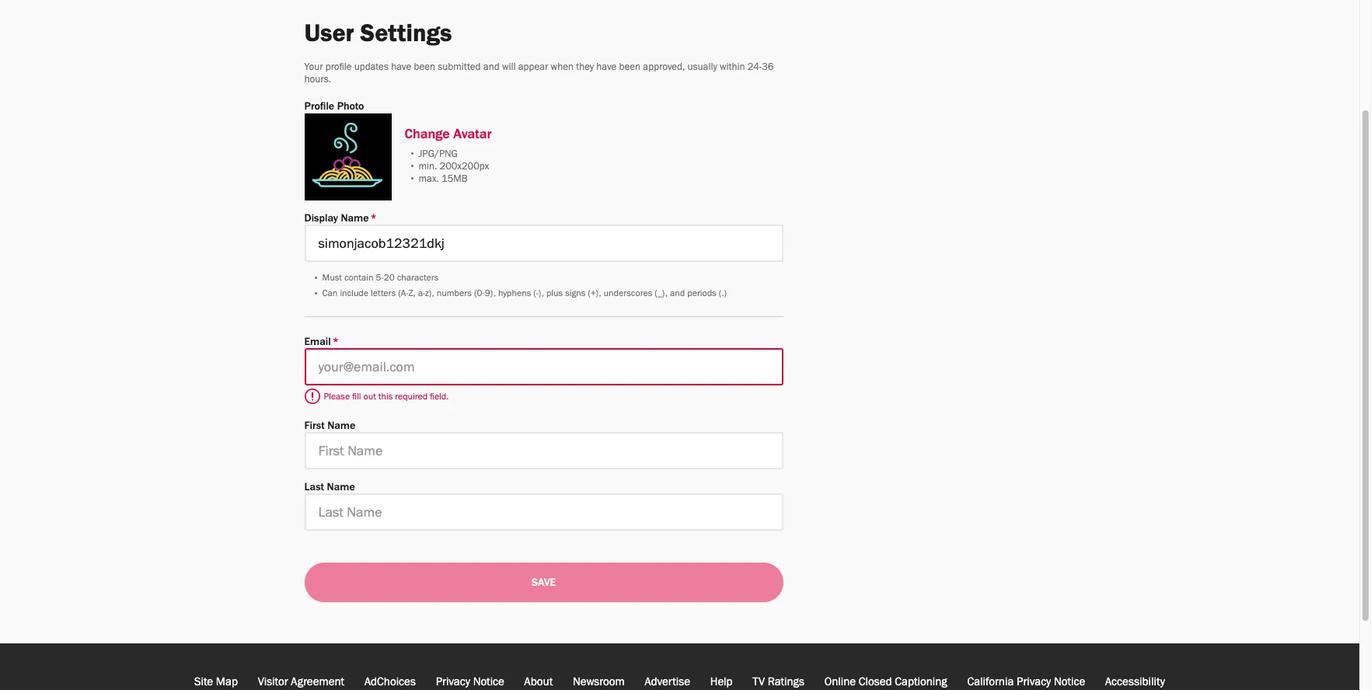 Task type: describe. For each thing, give the bounding box(es) containing it.
photo
[[337, 102, 364, 113]]

ratings
[[768, 678, 804, 690]]

1 been from the left
[[414, 63, 435, 73]]

user
[[304, 25, 354, 50]]

required
[[395, 394, 428, 403]]

min.
[[419, 162, 437, 173]]

save button
[[304, 563, 783, 603]]

please
[[324, 394, 350, 403]]

adchoices link
[[361, 675, 419, 690]]

help
[[710, 678, 733, 690]]

max.
[[419, 175, 439, 185]]

about link
[[521, 675, 556, 690]]

accessibility
[[1105, 678, 1165, 690]]

tv ratings link
[[750, 675, 808, 690]]

nickname field
[[304, 225, 783, 262]]

characters
[[397, 275, 439, 284]]

1 privacy from the left
[[436, 678, 470, 690]]

hyphens
[[498, 290, 531, 299]]

online closed captioning
[[824, 678, 947, 690]]

captioning
[[895, 678, 947, 690]]

user settings
[[304, 25, 452, 50]]

must contain 5-20 characters can include letters (a-z, a-z), numbers (0-9), hyphens (-), plus signs (+), underscores (_), and periods (.)
[[322, 275, 727, 299]]

numbers
[[437, 290, 472, 299]]

1 horizontal spatial *
[[370, 215, 377, 226]]

(_),
[[655, 290, 668, 299]]

plus
[[546, 290, 563, 299]]

help link
[[707, 675, 736, 690]]

about
[[524, 678, 553, 690]]

tv ratings
[[753, 678, 804, 690]]

z),
[[425, 290, 434, 299]]

adchoices
[[365, 678, 416, 690]]

200x200px
[[440, 162, 489, 173]]

notice inside privacy notice link
[[473, 678, 504, 690]]

First Name field
[[304, 432, 783, 470]]

site map link
[[191, 675, 241, 690]]

advertise link
[[642, 675, 693, 690]]

change
[[405, 129, 450, 143]]

20
[[384, 275, 395, 284]]

),
[[539, 290, 544, 299]]

5-
[[376, 275, 384, 284]]

privacy notice
[[436, 678, 504, 690]]

(-
[[533, 290, 539, 299]]

your
[[304, 63, 323, 73]]

first
[[304, 422, 325, 433]]

site
[[194, 678, 213, 690]]

appear
[[518, 63, 548, 73]]

map
[[216, 678, 238, 690]]

profile
[[325, 63, 352, 73]]

your profile updates have been submitted and will appear when they have been approved, usually within 24-36 hours.
[[304, 63, 774, 85]]

1 have from the left
[[391, 63, 411, 73]]

field.
[[430, 394, 449, 403]]

site map
[[194, 678, 238, 690]]

periods
[[687, 290, 717, 299]]

last name
[[304, 484, 355, 495]]

submitted
[[438, 63, 481, 73]]

(0-
[[474, 290, 485, 299]]

hours.
[[304, 75, 331, 85]]

email
[[304, 338, 331, 349]]

(+),
[[588, 290, 601, 299]]

within
[[720, 63, 745, 73]]

profile photo
[[304, 102, 364, 113]]

save
[[532, 579, 556, 590]]

visitor agreement
[[258, 678, 345, 690]]

approved,
[[643, 63, 685, 73]]

accessibility link
[[1102, 675, 1168, 690]]

can
[[322, 290, 338, 299]]

z,
[[409, 290, 416, 299]]

underscores
[[604, 290, 652, 299]]



Task type: locate. For each thing, give the bounding box(es) containing it.
0 horizontal spatial and
[[483, 63, 500, 73]]

notice left about at the bottom of page
[[473, 678, 504, 690]]

profile
[[304, 102, 334, 113]]

this
[[378, 394, 393, 403]]

signs
[[565, 290, 586, 299]]

name right display
[[341, 215, 369, 226]]

and inside must contain 5-20 characters can include letters (a-z, a-z), numbers (0-9), hyphens (-), plus signs (+), underscores (_), and periods (.)
[[670, 290, 685, 299]]

2 vertical spatial name
[[327, 484, 355, 495]]

include
[[340, 290, 368, 299]]

last
[[304, 484, 324, 495]]

tv
[[753, 678, 765, 690]]

and right (_),
[[670, 290, 685, 299]]

Last Name field
[[304, 494, 783, 531]]

0 vertical spatial and
[[483, 63, 500, 73]]

california
[[967, 678, 1014, 690]]

1 notice from the left
[[473, 678, 504, 690]]

display name *
[[304, 215, 377, 226]]

(a-
[[398, 290, 409, 299]]

closed
[[859, 678, 892, 690]]

2 notice from the left
[[1054, 678, 1085, 690]]

1 horizontal spatial have
[[596, 63, 617, 73]]

fill
[[352, 394, 361, 403]]

have right they
[[596, 63, 617, 73]]

newsroom
[[573, 678, 625, 690]]

0 vertical spatial *
[[370, 215, 377, 226]]

0 horizontal spatial notice
[[473, 678, 504, 690]]

and left will
[[483, 63, 500, 73]]

when
[[551, 63, 574, 73]]

2 been from the left
[[619, 63, 641, 73]]

display
[[304, 215, 338, 226]]

change avatar jpg/png min. 200x200px max. 15mb
[[405, 129, 492, 185]]

9),
[[485, 290, 496, 299]]

been left submitted
[[414, 63, 435, 73]]

(.)
[[719, 290, 727, 299]]

they
[[576, 63, 594, 73]]

*
[[370, 215, 377, 226], [332, 338, 339, 349]]

avatar
[[453, 129, 492, 143]]

updates
[[354, 63, 389, 73]]

name right last
[[327, 484, 355, 495]]

notice left accessibility
[[1054, 678, 1085, 690]]

will
[[502, 63, 516, 73]]

california privacy notice link
[[964, 675, 1088, 690]]

name for display
[[341, 215, 369, 226]]

first name
[[304, 422, 355, 433]]

contain
[[344, 275, 374, 284]]

privacy right california
[[1017, 678, 1051, 690]]

advertise
[[645, 678, 690, 690]]

california privacy notice
[[967, 678, 1085, 690]]

notice inside california privacy notice link
[[1054, 678, 1085, 690]]

visitor agreement link
[[255, 675, 348, 690]]

jpg/png
[[419, 150, 458, 160]]

1 vertical spatial name
[[327, 422, 355, 433]]

24-
[[748, 63, 762, 73]]

email *
[[304, 338, 339, 349]]

online
[[824, 678, 856, 690]]

out
[[363, 394, 376, 403]]

name for first
[[327, 422, 355, 433]]

been
[[414, 63, 435, 73], [619, 63, 641, 73]]

privacy notice link
[[433, 675, 507, 690]]

1 horizontal spatial notice
[[1054, 678, 1085, 690]]

have
[[391, 63, 411, 73], [596, 63, 617, 73]]

1 vertical spatial *
[[332, 338, 339, 349]]

1 horizontal spatial been
[[619, 63, 641, 73]]

been left 'approved,'
[[619, 63, 641, 73]]

0 horizontal spatial have
[[391, 63, 411, 73]]

visitor
[[258, 678, 288, 690]]

name right first
[[327, 422, 355, 433]]

1 horizontal spatial privacy
[[1017, 678, 1051, 690]]

name
[[341, 215, 369, 226], [327, 422, 355, 433], [327, 484, 355, 495]]

and
[[483, 63, 500, 73], [670, 290, 685, 299]]

a-
[[418, 290, 425, 299]]

1 vertical spatial and
[[670, 290, 685, 299]]

must
[[322, 275, 342, 284]]

0 horizontal spatial privacy
[[436, 678, 470, 690]]

36
[[762, 63, 774, 73]]

* right display
[[370, 215, 377, 226]]

privacy right adchoices
[[436, 678, 470, 690]]

online closed captioning link
[[821, 675, 950, 690]]

name for last
[[327, 484, 355, 495]]

0 horizontal spatial *
[[332, 338, 339, 349]]

privacy
[[436, 678, 470, 690], [1017, 678, 1051, 690]]

15mb
[[442, 175, 468, 185]]

1 horizontal spatial and
[[670, 290, 685, 299]]

letters
[[371, 290, 396, 299]]

* right email
[[332, 338, 339, 349]]

newsroom link
[[570, 675, 628, 690]]

settings
[[360, 25, 452, 50]]

please fill out this required field.
[[324, 394, 449, 403]]

0 vertical spatial name
[[341, 215, 369, 226]]

0 horizontal spatial been
[[414, 63, 435, 73]]

have right updates
[[391, 63, 411, 73]]

and inside your profile updates have been submitted and will appear when they have been approved, usually within 24-36 hours.
[[483, 63, 500, 73]]

user avatar image preview image
[[304, 114, 391, 201]]

2 have from the left
[[596, 63, 617, 73]]

email field
[[304, 348, 783, 385]]

2 privacy from the left
[[1017, 678, 1051, 690]]

change avatar button
[[405, 129, 492, 143]]

usually
[[688, 63, 717, 73]]



Task type: vqa. For each thing, say whether or not it's contained in the screenshot.
list item
no



